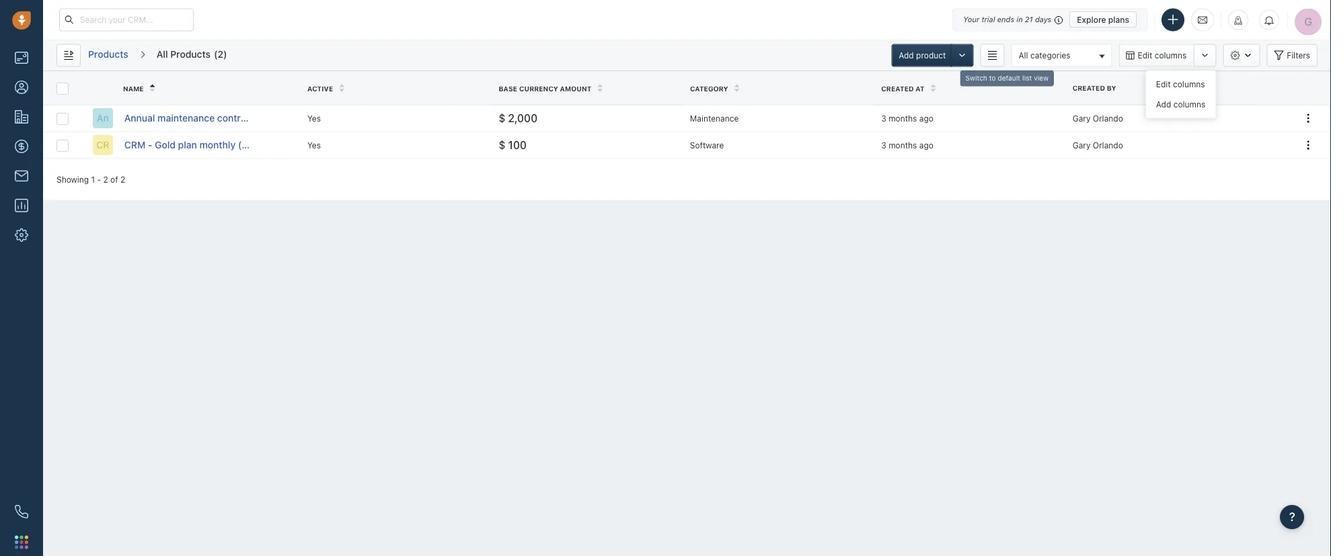 Task type: describe. For each thing, give the bounding box(es) containing it.
all for all products ( 2 )
[[157, 49, 168, 60]]

add product
[[899, 51, 946, 60]]

days
[[1035, 15, 1051, 24]]

1 vertical spatial columns
[[1173, 80, 1205, 89]]

product
[[916, 51, 946, 60]]

base currency amount
[[499, 85, 592, 92]]

2 products from the left
[[170, 49, 211, 60]]

add for add product
[[899, 51, 914, 60]]

2 vertical spatial columns
[[1174, 100, 1206, 109]]

)
[[223, 49, 227, 60]]

1
[[91, 175, 95, 184]]

switch to default list view
[[966, 74, 1049, 82]]

yes for $ 2,000
[[307, 114, 321, 123]]

ends
[[997, 15, 1014, 24]]

to
[[989, 74, 996, 82]]

yes for $ 100
[[307, 141, 321, 150]]

add product button
[[891, 44, 953, 67]]

gary orlando for 100
[[1073, 141, 1123, 150]]

created for created at
[[881, 85, 914, 92]]

add for add columns
[[1156, 100, 1171, 109]]

filters button
[[1267, 44, 1318, 67]]

view
[[1034, 74, 1049, 82]]

orlando for $ 2,000
[[1093, 114, 1123, 123]]

1 horizontal spatial -
[[148, 140, 152, 151]]

freshworks switcher image
[[15, 536, 28, 550]]

at
[[916, 85, 925, 92]]

trial
[[982, 15, 995, 24]]

3 months ago for $ 100
[[881, 141, 933, 150]]

edit columns inside button
[[1138, 51, 1187, 60]]

cr
[[96, 140, 109, 151]]

email image
[[1198, 14, 1207, 25]]

annual maintenance contract (sample) link
[[124, 112, 297, 125]]

all categories
[[1019, 50, 1071, 60]]

your
[[963, 15, 980, 24]]

1 vertical spatial edit columns
[[1156, 80, 1205, 89]]

orlando for $ 100
[[1093, 141, 1123, 150]]

explore
[[1077, 15, 1106, 24]]

gary for 2,000
[[1073, 114, 1091, 123]]

1 horizontal spatial 2
[[120, 175, 125, 184]]

category
[[690, 85, 728, 92]]

$ for $ 100
[[499, 139, 505, 151]]

switch
[[966, 74, 987, 82]]

add columns
[[1156, 100, 1206, 109]]

in
[[1017, 15, 1023, 24]]

ago for 2,000
[[919, 114, 933, 123]]

by
[[1107, 84, 1116, 92]]

maintenance
[[690, 114, 739, 123]]

currency
[[519, 85, 558, 92]]

3 for 2,000
[[881, 114, 886, 123]]

filters
[[1287, 51, 1310, 60]]

plan
[[178, 140, 197, 151]]

annual maintenance contract (sample)
[[124, 113, 297, 124]]

edit columns button
[[1119, 44, 1193, 67]]

100
[[508, 139, 527, 151]]

0 vertical spatial (sample)
[[257, 113, 297, 124]]

gary for 100
[[1073, 141, 1091, 150]]



Task type: vqa. For each thing, say whether or not it's contained in the screenshot.
the right Create custom sales activity
no



Task type: locate. For each thing, give the bounding box(es) containing it.
3 months ago
[[881, 114, 933, 123], [881, 141, 933, 150]]

- left the "gold"
[[148, 140, 152, 151]]

(sample) right contract
[[257, 113, 297, 124]]

2 yes from the top
[[307, 141, 321, 150]]

2 gary from the top
[[1073, 141, 1091, 150]]

1 gary orlando from the top
[[1073, 114, 1123, 123]]

active
[[307, 85, 333, 92]]

21
[[1025, 15, 1033, 24]]

$ 2,000
[[499, 112, 538, 125]]

2 gary orlando from the top
[[1073, 141, 1123, 150]]

ago for 100
[[919, 141, 933, 150]]

1 horizontal spatial add
[[1156, 100, 1171, 109]]

1 horizontal spatial edit
[[1156, 80, 1171, 89]]

2 $ from the top
[[499, 139, 505, 151]]

0 vertical spatial edit columns
[[1138, 51, 1187, 60]]

0 horizontal spatial -
[[97, 175, 101, 184]]

showing
[[57, 175, 89, 184]]

products down "search your crm..." text field
[[88, 49, 128, 60]]

categories
[[1030, 50, 1071, 60]]

0 vertical spatial months
[[889, 114, 917, 123]]

all inside 'button'
[[1019, 50, 1028, 60]]

1 gary from the top
[[1073, 114, 1091, 123]]

2,000
[[508, 112, 538, 125]]

0 horizontal spatial products
[[88, 49, 128, 60]]

base
[[499, 85, 517, 92]]

all products ( 2 )
[[157, 49, 227, 60]]

1 horizontal spatial products
[[170, 49, 211, 60]]

products link
[[87, 44, 129, 67]]

add down edit columns button
[[1156, 100, 1171, 109]]

0 horizontal spatial add
[[899, 51, 914, 60]]

0 horizontal spatial 2
[[103, 175, 108, 184]]

add
[[899, 51, 914, 60], [1156, 100, 1171, 109]]

0 vertical spatial 3 months ago
[[881, 114, 933, 123]]

maintenance
[[158, 113, 215, 124]]

showing 1 - 2 of 2
[[57, 175, 125, 184]]

edit
[[1138, 51, 1152, 60], [1156, 80, 1171, 89]]

yes
[[307, 114, 321, 123], [307, 141, 321, 150]]

default
[[998, 74, 1020, 82]]

add inside button
[[899, 51, 914, 60]]

1 vertical spatial add
[[1156, 100, 1171, 109]]

1 vertical spatial $
[[499, 139, 505, 151]]

created at
[[881, 85, 925, 92]]

1 yes from the top
[[307, 114, 321, 123]]

1 vertical spatial gary
[[1073, 141, 1091, 150]]

created left the by
[[1073, 84, 1105, 92]]

$
[[499, 112, 505, 125], [499, 139, 505, 151]]

(sample)
[[257, 113, 297, 124], [238, 140, 277, 151]]

2 ago from the top
[[919, 141, 933, 150]]

created for created by
[[1073, 84, 1105, 92]]

0 vertical spatial gary
[[1073, 114, 1091, 123]]

products
[[88, 49, 128, 60], [170, 49, 211, 60]]

gary orlando
[[1073, 114, 1123, 123], [1073, 141, 1123, 150]]

0 vertical spatial -
[[148, 140, 152, 151]]

crm - gold plan monthly (sample) link
[[124, 139, 277, 152]]

2 left of at the left
[[103, 175, 108, 184]]

gary orlando for 2,000
[[1073, 114, 1123, 123]]

1 vertical spatial 3 months ago
[[881, 141, 933, 150]]

2 for )
[[218, 49, 223, 60]]

explore plans
[[1077, 15, 1129, 24]]

(sample) down contract
[[238, 140, 277, 151]]

2 right of at the left
[[120, 175, 125, 184]]

of
[[110, 175, 118, 184]]

-
[[148, 140, 152, 151], [97, 175, 101, 184]]

2
[[218, 49, 223, 60], [103, 175, 108, 184], [120, 175, 125, 184]]

created left at
[[881, 85, 914, 92]]

0 vertical spatial orlando
[[1093, 114, 1123, 123]]

1 vertical spatial ago
[[919, 141, 933, 150]]

Search your CRM... text field
[[59, 8, 194, 31]]

phone element
[[8, 499, 35, 526]]

1 3 from the top
[[881, 114, 886, 123]]

gold
[[155, 140, 176, 151]]

columns inside edit columns button
[[1155, 51, 1187, 60]]

2 created from the left
[[881, 85, 914, 92]]

2 orlando from the top
[[1093, 141, 1123, 150]]

1 vertical spatial months
[[889, 141, 917, 150]]

months for 2,000
[[889, 114, 917, 123]]

edit columns
[[1138, 51, 1187, 60], [1156, 80, 1205, 89]]

0 horizontal spatial all
[[157, 49, 168, 60]]

name
[[123, 85, 144, 92]]

$ left 100
[[499, 139, 505, 151]]

$ left 2,000
[[499, 112, 505, 125]]

crm
[[124, 140, 145, 151]]

1 vertical spatial orlando
[[1093, 141, 1123, 150]]

1 orlando from the top
[[1093, 114, 1123, 123]]

all up the "list"
[[1019, 50, 1028, 60]]

0 horizontal spatial created
[[881, 85, 914, 92]]

(
[[214, 49, 218, 60]]

contract
[[217, 113, 255, 124]]

1 vertical spatial -
[[97, 175, 101, 184]]

0 vertical spatial gary orlando
[[1073, 114, 1123, 123]]

amount
[[560, 85, 592, 92]]

2 3 from the top
[[881, 141, 886, 150]]

$ 100
[[499, 139, 527, 151]]

all categories button
[[1011, 44, 1112, 67]]

switch to default list view tooltip
[[960, 70, 1054, 90]]

columns
[[1155, 51, 1187, 60], [1173, 80, 1205, 89], [1174, 100, 1206, 109]]

2 horizontal spatial 2
[[218, 49, 223, 60]]

an
[[97, 113, 109, 124]]

all
[[157, 49, 168, 60], [1019, 50, 1028, 60]]

add left product
[[899, 51, 914, 60]]

all for all categories
[[1019, 50, 1028, 60]]

list
[[1022, 74, 1032, 82]]

0 vertical spatial columns
[[1155, 51, 1187, 60]]

orlando
[[1093, 114, 1123, 123], [1093, 141, 1123, 150]]

phone image
[[15, 506, 28, 519]]

1 vertical spatial 3
[[881, 141, 886, 150]]

created
[[1073, 84, 1105, 92], [881, 85, 914, 92]]

3
[[881, 114, 886, 123], [881, 141, 886, 150]]

plans
[[1108, 15, 1129, 24]]

annual
[[124, 113, 155, 124]]

- right 1
[[97, 175, 101, 184]]

months
[[889, 114, 917, 123], [889, 141, 917, 150]]

1 horizontal spatial created
[[1073, 84, 1105, 92]]

crm - gold plan monthly (sample)
[[124, 140, 277, 151]]

created by
[[1073, 84, 1116, 92]]

3 months ago for $ 2,000
[[881, 114, 933, 123]]

0 vertical spatial $
[[499, 112, 505, 125]]

1 vertical spatial edit
[[1156, 80, 1171, 89]]

products left (
[[170, 49, 211, 60]]

edit inside button
[[1138, 51, 1152, 60]]

0 vertical spatial add
[[899, 51, 914, 60]]

all down "search your crm..." text field
[[157, 49, 168, 60]]

2 3 months ago from the top
[[881, 141, 933, 150]]

1 vertical spatial (sample)
[[238, 140, 277, 151]]

1 3 months ago from the top
[[881, 114, 933, 123]]

1 vertical spatial yes
[[307, 141, 321, 150]]

1 months from the top
[[889, 114, 917, 123]]

1 $ from the top
[[499, 112, 505, 125]]

0 horizontal spatial edit
[[1138, 51, 1152, 60]]

1 horizontal spatial all
[[1019, 50, 1028, 60]]

0 vertical spatial yes
[[307, 114, 321, 123]]

monthly
[[199, 140, 236, 151]]

gary
[[1073, 114, 1091, 123], [1073, 141, 1091, 150]]

0 vertical spatial edit
[[1138, 51, 1152, 60]]

2 up annual maintenance contract (sample)
[[218, 49, 223, 60]]

1 products from the left
[[88, 49, 128, 60]]

2 months from the top
[[889, 141, 917, 150]]

explore plans link
[[1070, 11, 1137, 28]]

months for 100
[[889, 141, 917, 150]]

1 ago from the top
[[919, 114, 933, 123]]

1 created from the left
[[1073, 84, 1105, 92]]

3 for 100
[[881, 141, 886, 150]]

ago
[[919, 114, 933, 123], [919, 141, 933, 150]]

your trial ends in 21 days
[[963, 15, 1051, 24]]

software
[[690, 141, 724, 150]]

0 vertical spatial 3
[[881, 114, 886, 123]]

1 vertical spatial gary orlando
[[1073, 141, 1123, 150]]

0 vertical spatial ago
[[919, 114, 933, 123]]

$ for $ 2,000
[[499, 112, 505, 125]]

2 for of
[[103, 175, 108, 184]]



